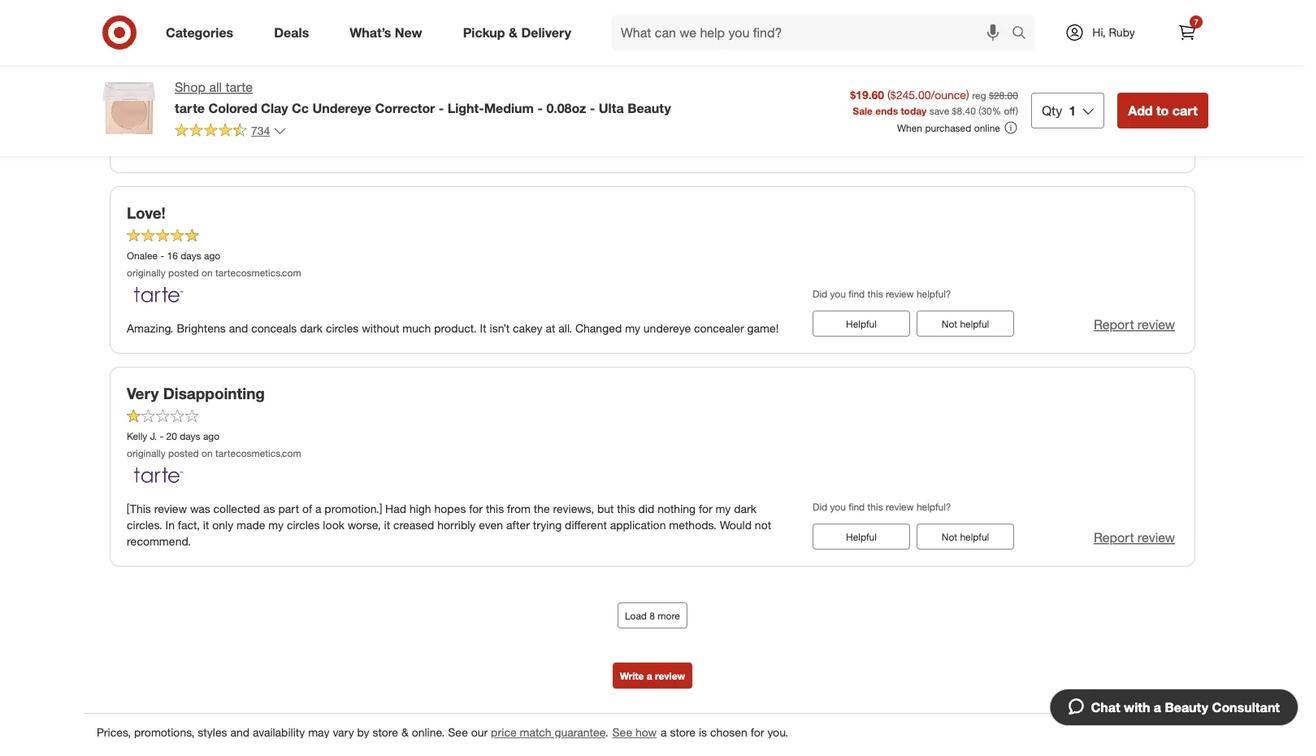 Task type: locate. For each thing, give the bounding box(es) containing it.
a inside the '[this review was collected as part of a promotion.] had high hopes for this from the reviews, but this did nothing for my dark circles. in fact, it only made my circles look worse, it creased horribly even after trying different application methods. would not recommend.'
[[315, 502, 322, 516]]

2 vertical spatial ago
[[203, 430, 220, 442]]

- left 0.08oz
[[538, 100, 543, 116]]

not helpful button for very disappointing
[[917, 524, 1015, 550]]

pickup
[[463, 24, 505, 40]]

in
[[166, 518, 175, 532]]

my up sarah t. - 15 days ago
[[197, 23, 218, 41]]

- right the j.
[[160, 430, 164, 442]]

part
[[278, 502, 299, 516]]

tartecosmetics.com for for
[[215, 86, 301, 98]]

on down 'kelly j. - 20 days ago'
[[202, 447, 213, 459]]

posted down onalee - 16 days ago at left
[[168, 267, 199, 279]]

-
[[165, 69, 168, 81], [439, 100, 444, 116], [538, 100, 543, 116], [590, 100, 595, 116], [161, 249, 164, 262], [160, 430, 164, 442]]

0 vertical spatial beauty
[[628, 100, 672, 116]]

0 vertical spatial report
[[1094, 317, 1135, 333]]

dark left under
[[223, 23, 256, 41]]

1 vertical spatial find
[[849, 288, 865, 300]]

you
[[831, 107, 846, 119], [831, 288, 846, 300], [831, 501, 846, 513]]

1 vertical spatial ago
[[204, 249, 221, 262]]

1 horizontal spatial it
[[384, 518, 390, 532]]

originally down the j.
[[127, 447, 166, 459]]

3 you from the top
[[831, 501, 846, 513]]

originally posted on tartecosmetics.com down 'kelly j. - 20 days ago'
[[127, 447, 301, 459]]

2 originally from the top
[[127, 267, 166, 279]]

helpful
[[961, 317, 990, 330], [961, 531, 990, 543]]

&
[[509, 24, 518, 40]]

0 vertical spatial on
[[202, 86, 213, 98]]

days right 16
[[181, 249, 201, 262]]

2 vertical spatial you
[[831, 501, 846, 513]]

2 vertical spatial days
[[180, 430, 200, 442]]

off
[[1005, 104, 1016, 117]]

originally posted on tartecosmetics.com
[[127, 86, 301, 98], [127, 267, 301, 279], [127, 447, 301, 459]]

0 horizontal spatial for
[[172, 23, 192, 41]]

1 vertical spatial tartecosmetics.com
[[215, 267, 301, 279]]

)
[[967, 87, 970, 102], [1016, 104, 1019, 117]]

originally posted on tartecosmetics.com up colored
[[127, 86, 301, 98]]

0 vertical spatial helpful
[[847, 317, 877, 330]]

image of tarte colored clay cc undereye corrector - light-medium - 0.08oz - ulta beauty image
[[97, 78, 162, 143]]

0 vertical spatial did
[[813, 107, 828, 119]]

load 8 more
[[625, 609, 681, 622]]

0 vertical spatial helpful?
[[917, 107, 952, 119]]

this
[[868, 107, 884, 119], [868, 288, 884, 300], [868, 501, 884, 513], [486, 502, 504, 516], [617, 502, 636, 516]]

a
[[315, 502, 322, 516], [647, 670, 653, 682], [1154, 699, 1162, 715]]

at
[[546, 321, 556, 335]]

on up colored
[[202, 86, 213, 98]]

1 vertical spatial circles
[[287, 518, 320, 532]]

0 vertical spatial ago
[[208, 69, 224, 81]]

1 horizontal spatial tarte
[[226, 79, 253, 95]]

1 vertical spatial report
[[1094, 530, 1135, 546]]

1 did you find this review helpful? from the top
[[813, 107, 952, 119]]

0 horizontal spatial (
[[888, 87, 891, 102]]

0 vertical spatial dark
[[223, 23, 256, 41]]

days for disappointing
[[180, 430, 200, 442]]

2 did from the top
[[813, 288, 828, 300]]

0 vertical spatial tartecosmetics.com
[[215, 86, 301, 98]]

posted for love!
[[168, 267, 199, 279]]

my up would
[[716, 502, 731, 516]]

what's
[[350, 24, 391, 40]]

my down as
[[269, 518, 284, 532]]

1 vertical spatial did you find this review helpful?
[[813, 288, 952, 300]]

promotion.]
[[325, 502, 382, 516]]

add to cart
[[1129, 102, 1198, 118]]

1 originally posted on tartecosmetics.com from the top
[[127, 86, 301, 98]]

circles down of
[[287, 518, 320, 532]]

chat with a beauty consultant
[[1092, 699, 1281, 715]]

1 vertical spatial helpful?
[[917, 288, 952, 300]]

1 vertical spatial originally
[[127, 267, 166, 279]]

1 helpful from the top
[[961, 317, 990, 330]]

3 on from the top
[[202, 447, 213, 459]]

brightens
[[177, 321, 226, 335]]

did you find this review helpful? for very disappointing
[[813, 501, 952, 513]]

posted
[[168, 86, 199, 98], [168, 267, 199, 279], [168, 447, 199, 459]]

2 helpful from the top
[[847, 531, 877, 543]]

for
[[172, 23, 192, 41], [469, 502, 483, 516], [699, 502, 713, 516]]

0 vertical spatial helpful
[[961, 317, 990, 330]]

2 vertical spatial tartecosmetics.com
[[215, 447, 301, 459]]

1 find from the top
[[849, 107, 865, 119]]

days right 15
[[185, 69, 205, 81]]

0 vertical spatial a
[[315, 502, 322, 516]]

0 horizontal spatial circles
[[287, 518, 320, 532]]

with
[[1125, 699, 1151, 715]]

0 vertical spatial helpful button
[[813, 311, 911, 337]]

ago
[[208, 69, 224, 81], [204, 249, 221, 262], [203, 430, 220, 442]]

3 did from the top
[[813, 501, 828, 513]]

3 tartecosmetics.com from the top
[[215, 447, 301, 459]]

1 report from the top
[[1094, 317, 1135, 333]]

1 horizontal spatial circles
[[326, 321, 359, 335]]

2 vertical spatial on
[[202, 447, 213, 459]]

1 horizontal spatial )
[[1016, 104, 1019, 117]]

helpful? for very disappointing
[[917, 501, 952, 513]]

1 tartecosmetics.com from the top
[[215, 86, 301, 98]]

find for very disappointing
[[849, 501, 865, 513]]

tartecosmetics.com up 'conceals'
[[215, 267, 301, 279]]

and
[[229, 321, 248, 335]]

report
[[1094, 317, 1135, 333], [1094, 530, 1135, 546]]

when purchased online
[[898, 122, 1001, 134]]

2 vertical spatial posted
[[168, 447, 199, 459]]

0 vertical spatial days
[[185, 69, 205, 81]]

2 report from the top
[[1094, 530, 1135, 546]]

tartecosmetics.com up clay
[[215, 86, 301, 98]]

days for for
[[185, 69, 205, 81]]

beauty inside shop all tarte tarte colored clay cc undereye corrector - light-medium - 0.08oz - ulta beauty
[[628, 100, 672, 116]]

report review for very disappointing
[[1094, 530, 1176, 546]]

1 posted from the top
[[168, 86, 199, 98]]

1 helpful button from the top
[[813, 311, 911, 337]]

2 not helpful button from the top
[[917, 524, 1015, 550]]

1 horizontal spatial dark
[[300, 321, 323, 335]]

[this
[[127, 502, 151, 516]]

for up even
[[469, 502, 483, 516]]

0 vertical spatial report review button
[[1094, 315, 1176, 334]]

0 vertical spatial did you find this review helpful?
[[813, 107, 952, 119]]

0 vertical spatial not
[[942, 317, 958, 330]]

0 horizontal spatial a
[[315, 502, 322, 516]]

0 horizontal spatial beauty
[[628, 100, 672, 116]]

2 horizontal spatial a
[[1154, 699, 1162, 715]]

horribly
[[438, 518, 476, 532]]

0 vertical spatial report review
[[1094, 317, 1176, 333]]

- right the t.
[[165, 69, 168, 81]]

did
[[813, 107, 828, 119], [813, 288, 828, 300], [813, 501, 828, 513]]

1 not helpful from the top
[[942, 317, 990, 330]]

2 vertical spatial did you find this review helpful?
[[813, 501, 952, 513]]

as
[[263, 502, 275, 516]]

$28.00
[[990, 89, 1019, 101]]

it down had
[[384, 518, 390, 532]]

2 helpful from the top
[[961, 531, 990, 543]]

1 vertical spatial beauty
[[1166, 699, 1209, 715]]

3 did you find this review helpful? from the top
[[813, 501, 952, 513]]

helpful? for love!
[[917, 288, 952, 300]]

a right of
[[315, 502, 322, 516]]

1 vertical spatial helpful button
[[813, 524, 911, 550]]

1 vertical spatial not helpful
[[942, 531, 990, 543]]

2 vertical spatial find
[[849, 501, 865, 513]]

1 vertical spatial report review button
[[1094, 528, 1176, 547]]

beauty right ulta on the top of the page
[[628, 100, 672, 116]]

2 vertical spatial dark
[[734, 502, 757, 516]]

0 vertical spatial you
[[831, 107, 846, 119]]

beauty right with
[[1166, 699, 1209, 715]]

2 you from the top
[[831, 288, 846, 300]]

circles left without
[[326, 321, 359, 335]]

on down onalee - 16 days ago at left
[[202, 267, 213, 279]]

originally posted on tartecosmetics.com for for
[[127, 86, 301, 98]]

all
[[209, 79, 222, 95]]

0 vertical spatial posted
[[168, 86, 199, 98]]

0 vertical spatial )
[[967, 87, 970, 102]]

) right %
[[1016, 104, 1019, 117]]

3 helpful? from the top
[[917, 501, 952, 513]]

2 report review from the top
[[1094, 530, 1176, 546]]

1 helpful from the top
[[847, 317, 877, 330]]

2 vertical spatial did
[[813, 501, 828, 513]]

tarte up colored
[[226, 79, 253, 95]]

3 find from the top
[[849, 501, 865, 513]]

1 not helpful button from the top
[[917, 311, 1015, 337]]

1 vertical spatial on
[[202, 267, 213, 279]]

1 originally from the top
[[127, 86, 166, 98]]

recommend.
[[127, 534, 191, 548]]

2 helpful? from the top
[[917, 288, 952, 300]]

originally down onalee
[[127, 267, 166, 279]]

2 report review button from the top
[[1094, 528, 1176, 547]]

would
[[720, 518, 752, 532]]

1 vertical spatial not
[[942, 531, 958, 543]]

1 vertical spatial helpful
[[961, 531, 990, 543]]

ago right 20
[[203, 430, 220, 442]]

beauty inside button
[[1166, 699, 1209, 715]]

3 posted from the top
[[168, 447, 199, 459]]

you for very disappointing
[[831, 501, 846, 513]]

/ounce
[[931, 87, 967, 102]]

it left only
[[203, 518, 209, 532]]

report review button for very disappointing
[[1094, 528, 1176, 547]]

1 vertical spatial helpful
[[847, 531, 877, 543]]

( right 8.40
[[979, 104, 982, 117]]

1 helpful? from the top
[[917, 107, 952, 119]]

days right 20
[[180, 430, 200, 442]]

2 horizontal spatial dark
[[734, 502, 757, 516]]

1 horizontal spatial (
[[979, 104, 982, 117]]

0 vertical spatial originally posted on tartecosmetics.com
[[127, 86, 301, 98]]

sarah
[[127, 69, 152, 81]]

2 vertical spatial originally posted on tartecosmetics.com
[[127, 447, 301, 459]]

tartecosmetics.com
[[215, 86, 301, 98], [215, 267, 301, 279], [215, 447, 301, 459]]

my
[[197, 23, 218, 41], [625, 321, 641, 335], [716, 502, 731, 516], [269, 518, 284, 532]]

did for love!
[[813, 288, 828, 300]]

1 vertical spatial report review
[[1094, 530, 1176, 546]]

2 did you find this review helpful? from the top
[[813, 288, 952, 300]]

dark right 'conceals'
[[300, 321, 323, 335]]

2 it from the left
[[384, 518, 390, 532]]

write a review
[[620, 670, 686, 682]]

1 not from the top
[[942, 317, 958, 330]]

a right write
[[647, 670, 653, 682]]

sale
[[853, 104, 873, 117]]

2 posted from the top
[[168, 267, 199, 279]]

report for love!
[[1094, 317, 1135, 333]]

1 vertical spatial did
[[813, 288, 828, 300]]

review
[[886, 107, 914, 119], [886, 288, 914, 300], [1138, 317, 1176, 333], [886, 501, 914, 513], [154, 502, 187, 516], [1138, 530, 1176, 546], [655, 670, 686, 682]]

originally posted on tartecosmetics.com for disappointing
[[127, 447, 301, 459]]

posted down 'kelly j. - 20 days ago'
[[168, 447, 199, 459]]

review inside button
[[655, 670, 686, 682]]

15
[[171, 69, 182, 81]]

1 vertical spatial posted
[[168, 267, 199, 279]]

20
[[166, 430, 177, 442]]

for right great
[[172, 23, 192, 41]]

2 helpful button from the top
[[813, 524, 911, 550]]

hi,
[[1093, 25, 1106, 39]]

3 originally posted on tartecosmetics.com from the top
[[127, 447, 301, 459]]

high
[[410, 502, 431, 516]]

delivery
[[522, 24, 572, 40]]

originally posted on tartecosmetics.com down onalee - 16 days ago at left
[[127, 267, 301, 279]]

ago right shop
[[208, 69, 224, 81]]

( up the ends in the right top of the page
[[888, 87, 891, 102]]

2 find from the top
[[849, 288, 865, 300]]

2 not from the top
[[942, 531, 958, 543]]

tarte down shop
[[175, 100, 205, 116]]

1 on from the top
[[202, 86, 213, 98]]

helpful for love!
[[961, 317, 990, 330]]

light-
[[448, 100, 484, 116]]

1 vertical spatial )
[[1016, 104, 1019, 117]]

but
[[598, 502, 614, 516]]

1 vertical spatial you
[[831, 288, 846, 300]]

0 horizontal spatial tarte
[[175, 100, 205, 116]]

onalee
[[127, 249, 158, 262]]

1 report review from the top
[[1094, 317, 1176, 333]]

0 vertical spatial not helpful button
[[917, 311, 1015, 337]]

did
[[639, 502, 655, 516]]

for up methods.
[[699, 502, 713, 516]]

dark up would
[[734, 502, 757, 516]]

0 horizontal spatial it
[[203, 518, 209, 532]]

of
[[302, 502, 312, 516]]

undereye
[[313, 100, 372, 116]]

ago right 16
[[204, 249, 221, 262]]

2 vertical spatial originally
[[127, 447, 166, 459]]

1 horizontal spatial beauty
[[1166, 699, 1209, 715]]

not helpful for very disappointing
[[942, 531, 990, 543]]

review inside the '[this review was collected as part of a promotion.] had high hopes for this from the reviews, but this did nothing for my dark circles. in fact, it only made my circles look worse, it creased horribly even after trying different application methods. would not recommend.'
[[154, 502, 187, 516]]

you for love!
[[831, 288, 846, 300]]

) left reg on the right
[[967, 87, 970, 102]]

2 not helpful from the top
[[942, 531, 990, 543]]

posted down 15
[[168, 86, 199, 98]]

helpful button for love!
[[813, 311, 911, 337]]

consultant
[[1213, 699, 1281, 715]]

1 vertical spatial tarte
[[175, 100, 205, 116]]

1 vertical spatial originally posted on tartecosmetics.com
[[127, 267, 301, 279]]

helpful?
[[917, 107, 952, 119], [917, 288, 952, 300], [917, 501, 952, 513]]

new
[[395, 24, 423, 40]]

collected
[[214, 502, 260, 516]]

tartecosmetics.com for disappointing
[[215, 447, 301, 459]]

1 vertical spatial not helpful button
[[917, 524, 1015, 550]]

originally down sarah
[[127, 86, 166, 98]]

1 did from the top
[[813, 107, 828, 119]]

0 vertical spatial not helpful
[[942, 317, 990, 330]]

3 originally from the top
[[127, 447, 166, 459]]

- left light-
[[439, 100, 444, 116]]

0 vertical spatial find
[[849, 107, 865, 119]]

what's new link
[[336, 15, 443, 50]]

2 vertical spatial helpful?
[[917, 501, 952, 513]]

helpful
[[847, 317, 877, 330], [847, 531, 877, 543]]

dark
[[223, 23, 256, 41], [300, 321, 323, 335], [734, 502, 757, 516]]

0 vertical spatial (
[[888, 87, 891, 102]]

1 report review button from the top
[[1094, 315, 1176, 334]]

a right with
[[1154, 699, 1162, 715]]

734 link
[[175, 123, 287, 141]]

ago for for
[[208, 69, 224, 81]]

it
[[203, 518, 209, 532], [384, 518, 390, 532]]

1 horizontal spatial a
[[647, 670, 653, 682]]

8
[[650, 609, 655, 622]]

0 vertical spatial originally
[[127, 86, 166, 98]]

tartecosmetics.com up as
[[215, 447, 301, 459]]



Task type: describe. For each thing, give the bounding box(es) containing it.
dark inside the '[this review was collected as part of a promotion.] had high hopes for this from the reviews, but this did nothing for my dark circles. in fact, it only made my circles look worse, it creased horribly even after trying different application methods. would not recommend.'
[[734, 502, 757, 516]]

even
[[479, 518, 503, 532]]

2 vertical spatial a
[[1154, 699, 1162, 715]]

hi, ruby
[[1093, 25, 1136, 39]]

categories
[[166, 24, 234, 40]]

chat
[[1092, 699, 1121, 715]]

application
[[610, 518, 666, 532]]

corrector
[[375, 100, 435, 116]]

different
[[565, 518, 607, 532]]

onalee - 16 days ago
[[127, 249, 221, 262]]

purchased
[[926, 122, 972, 134]]

2 originally posted on tartecosmetics.com from the top
[[127, 267, 301, 279]]

originally for very disappointing
[[127, 447, 166, 459]]

from
[[507, 502, 531, 516]]

find for love!
[[849, 288, 865, 300]]

colored
[[208, 100, 257, 116]]

1 vertical spatial dark
[[300, 321, 323, 335]]

helpful for very disappointing
[[961, 531, 990, 543]]

very
[[127, 384, 159, 402]]

circles.
[[127, 518, 162, 532]]

report review for love!
[[1094, 317, 1176, 333]]

1 it from the left
[[203, 518, 209, 532]]

conceals
[[251, 321, 297, 335]]

pickup & delivery
[[463, 24, 572, 40]]

without
[[362, 321, 400, 335]]

posted for great for my dark under eye
[[168, 86, 199, 98]]

report review button for love!
[[1094, 315, 1176, 334]]

write
[[620, 670, 644, 682]]

7
[[1195, 17, 1199, 27]]

8.40
[[957, 104, 976, 117]]

0.08oz
[[547, 100, 587, 116]]

methods.
[[669, 518, 717, 532]]

helpful button for very disappointing
[[813, 524, 911, 550]]

$
[[953, 104, 957, 117]]

ulta
[[599, 100, 624, 116]]

posted for very disappointing
[[168, 447, 199, 459]]

add
[[1129, 102, 1153, 118]]

deals link
[[260, 15, 330, 50]]

report for very disappointing
[[1094, 530, 1135, 546]]

amazing. brightens and conceals dark circles without much product. it isn't cakey at all. changed my undereye concealer game!
[[127, 321, 779, 335]]

made
[[237, 518, 265, 532]]

2 tartecosmetics.com from the top
[[215, 267, 301, 279]]

1
[[1069, 102, 1077, 118]]

deals
[[274, 24, 309, 40]]

load
[[625, 609, 647, 622]]

$19.60
[[851, 87, 885, 102]]

did for very disappointing
[[813, 501, 828, 513]]

2 on from the top
[[202, 267, 213, 279]]

pickup & delivery link
[[449, 15, 592, 50]]

add to cart button
[[1118, 93, 1209, 128]]

not helpful for love!
[[942, 317, 990, 330]]

1 vertical spatial days
[[181, 249, 201, 262]]

concealer
[[694, 321, 744, 335]]

qty 1
[[1042, 102, 1077, 118]]

product.
[[434, 321, 477, 335]]

cart
[[1173, 102, 1198, 118]]

not for very disappointing
[[942, 531, 958, 543]]

ago for disappointing
[[203, 430, 220, 442]]

amazing.
[[127, 321, 174, 335]]

helpful for very disappointing
[[847, 531, 877, 543]]

sarah t. - 15 days ago
[[127, 69, 224, 81]]

0 vertical spatial circles
[[326, 321, 359, 335]]

look
[[323, 518, 345, 532]]

1 vertical spatial (
[[979, 104, 982, 117]]

all.
[[559, 321, 572, 335]]

originally for love!
[[127, 267, 166, 279]]

on for for
[[202, 86, 213, 98]]

after
[[507, 518, 530, 532]]

not helpful button for love!
[[917, 311, 1015, 337]]

qty
[[1042, 102, 1063, 118]]

changed
[[576, 321, 622, 335]]

love!
[[127, 203, 166, 222]]

under
[[260, 23, 303, 41]]

disappointing
[[163, 384, 265, 402]]

online
[[975, 122, 1001, 134]]

7 link
[[1170, 15, 1206, 50]]

more
[[658, 609, 681, 622]]

not for love!
[[942, 317, 958, 330]]

What can we help you find? suggestions appear below search field
[[611, 15, 1016, 50]]

worse,
[[348, 518, 381, 532]]

2 horizontal spatial for
[[699, 502, 713, 516]]

1 horizontal spatial for
[[469, 502, 483, 516]]

when
[[898, 122, 923, 134]]

30
[[982, 104, 993, 117]]

$19.60 ( $245.00 /ounce ) reg $28.00 sale ends today save $ 8.40 ( 30 % off )
[[851, 87, 1019, 117]]

on for disappointing
[[202, 447, 213, 459]]

save
[[930, 104, 950, 117]]

very disappointing
[[127, 384, 265, 402]]

734
[[251, 123, 270, 138]]

great
[[127, 23, 168, 41]]

to
[[1157, 102, 1170, 118]]

%
[[993, 104, 1002, 117]]

kelly
[[127, 430, 147, 442]]

t.
[[155, 69, 162, 81]]

did you find this review helpful? for love!
[[813, 288, 952, 300]]

0 vertical spatial tarte
[[226, 79, 253, 95]]

the
[[534, 502, 550, 516]]

isn't
[[490, 321, 510, 335]]

eye
[[307, 23, 333, 41]]

it
[[480, 321, 487, 335]]

fact,
[[178, 518, 200, 532]]

0 horizontal spatial dark
[[223, 23, 256, 41]]

1 vertical spatial a
[[647, 670, 653, 682]]

originally for great for my dark under eye
[[127, 86, 166, 98]]

circles inside the '[this review was collected as part of a promotion.] had high hopes for this from the reviews, but this did nothing for my dark circles. in fact, it only made my circles look worse, it creased horribly even after trying different application methods. would not recommend.'
[[287, 518, 320, 532]]

1 you from the top
[[831, 107, 846, 119]]

reviews,
[[553, 502, 594, 516]]

search
[[1005, 26, 1044, 42]]

- left 16
[[161, 249, 164, 262]]

cc
[[292, 100, 309, 116]]

0 horizontal spatial )
[[967, 87, 970, 102]]

write a review button
[[613, 663, 693, 689]]

ruby
[[1109, 25, 1136, 39]]

j.
[[150, 430, 157, 442]]

hopes
[[435, 502, 466, 516]]

today
[[901, 104, 927, 117]]

clay
[[261, 100, 288, 116]]

much
[[403, 321, 431, 335]]

what's new
[[350, 24, 423, 40]]

helpful for love!
[[847, 317, 877, 330]]

chat with a beauty consultant button
[[1050, 689, 1299, 726]]

my right changed
[[625, 321, 641, 335]]

undereye
[[644, 321, 691, 335]]

- left ulta on the top of the page
[[590, 100, 595, 116]]

medium
[[484, 100, 534, 116]]



Task type: vqa. For each thing, say whether or not it's contained in the screenshot.
second originally from the top
yes



